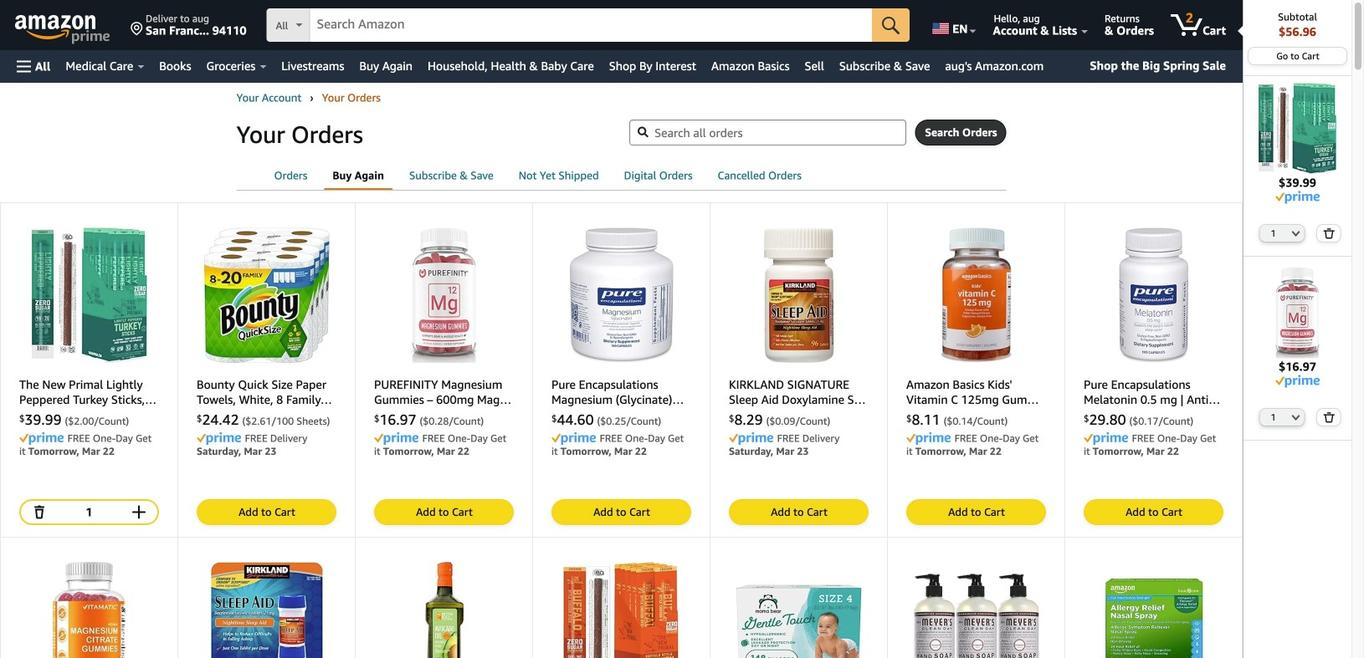 Task type: describe. For each thing, give the bounding box(es) containing it.
free shipping for prime members image for first add to cart submit from the left
[[197, 433, 241, 445]]

2 add to cart submit from the left
[[375, 500, 513, 525]]

free shipping for prime members image for third add to cart submit from the left
[[552, 433, 596, 445]]

purefinity magnesium gummies &ndash; 600mg magnesium citrate gummy for stress relief, cramp defense &amp; recovery. high absorption &amp; bioavailable &ndash; vegan, non-gmo &amp; allergen free &ndash; 60 gummies (1 month supply) image
[[1252, 267, 1344, 359]]

free shipping for prime members image for 4th add to cart submit from right
[[374, 433, 418, 445]]

the new primal lightly peppered turkey sticks, keto, gluten free healthy snacks, sugar free low carb high protein, jerky meat stick, 7g protein, 20 ct image
[[1252, 83, 1344, 175]]

dropdown image for delete image
[[1292, 414, 1300, 421]]

navigation navigation
[[0, 0, 1353, 659]]

remove from cart image
[[31, 504, 48, 521]]

delete image
[[1323, 228, 1335, 239]]

free shipping for prime members image for 1st add to cart submit from the right
[[906, 433, 951, 445]]

5 add to cart submit from the left
[[907, 500, 1045, 525]]

1 free shipping for prime members image from the left
[[19, 433, 64, 445]]

delete image
[[1323, 412, 1335, 423]]

1 add to cart submit from the left
[[198, 500, 336, 525]]



Task type: vqa. For each thing, say whether or not it's contained in the screenshot.
The New Primal Lightly Peppered Turkey Sticks, Keto, Gluten Free Healthy Snacks, Sugar Free Low Carb High Protein, Jerky Meat Stick, 7g Protein, 20 Ct 'image'
yes



Task type: locate. For each thing, give the bounding box(es) containing it.
Search all orders search field
[[630, 120, 907, 146]]

2 free shipping for prime members image from the left
[[197, 433, 241, 445]]

dropdown image left delete icon
[[1292, 230, 1300, 237]]

search image
[[638, 127, 649, 138]]

3 free shipping for prime members image from the left
[[374, 433, 418, 445]]

0 vertical spatial dropdown image
[[1292, 230, 1300, 237]]

5 free shipping for prime members image from the left
[[729, 433, 773, 445]]

Search Amazon text field
[[310, 9, 872, 41]]

None submit
[[872, 8, 910, 42], [916, 121, 1006, 145], [1317, 225, 1340, 242], [1317, 409, 1340, 426], [872, 8, 910, 42], [916, 121, 1006, 145], [1317, 225, 1340, 242], [1317, 409, 1340, 426]]

6 free shipping for prime members image from the left
[[906, 433, 951, 445]]

2 dropdown image from the top
[[1292, 414, 1300, 421]]

4 add to cart submit from the left
[[730, 500, 868, 525]]

1 vertical spatial dropdown image
[[1292, 414, 1300, 421]]

amazon image
[[15, 15, 96, 40]]

none search field inside navigation navigation
[[267, 8, 910, 44]]

add to cart image
[[131, 504, 147, 521]]

1 dropdown image from the top
[[1292, 230, 1300, 237]]

4 free shipping for prime members image from the left
[[552, 433, 596, 445]]

None search field
[[267, 8, 910, 44]]

Add to Cart submit
[[198, 500, 336, 525], [375, 500, 513, 525], [552, 500, 690, 525], [730, 500, 868, 525], [907, 500, 1045, 525]]

dropdown image for delete icon
[[1292, 230, 1300, 237]]

free shipping for prime members image for 4th add to cart submit
[[729, 433, 773, 445]]

dropdown image
[[1292, 230, 1300, 237], [1292, 414, 1300, 421]]

7 free shipping for prime members image from the left
[[1084, 433, 1128, 445]]

tab list
[[236, 163, 1006, 190]]

list
[[236, 90, 1006, 106]]

free shipping for prime members image
[[19, 433, 64, 445], [197, 433, 241, 445], [374, 433, 418, 445], [552, 433, 596, 445], [729, 433, 773, 445], [906, 433, 951, 445], [1084, 433, 1128, 445]]

dropdown image left delete image
[[1292, 414, 1300, 421]]

3 add to cart submit from the left
[[552, 500, 690, 525]]



